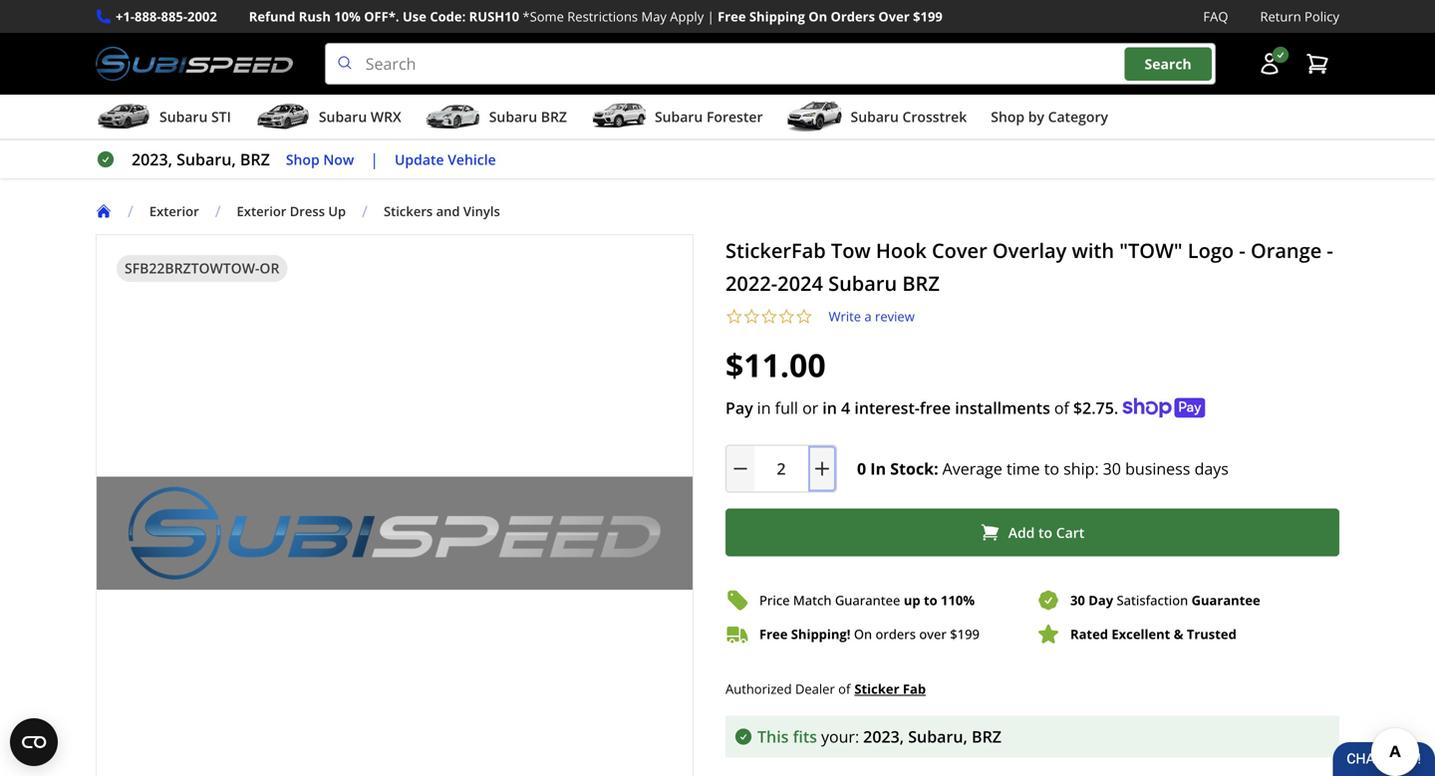 Task type: describe. For each thing, give the bounding box(es) containing it.
your:
[[822, 726, 860, 748]]

a subaru sti thumbnail image image
[[96, 102, 152, 132]]

subaru forester
[[655, 107, 763, 126]]

2002
[[187, 7, 217, 25]]

2 - from the left
[[1328, 237, 1334, 264]]

brz inside stickerfab tow hook cover overlay with "tow" logo - orange - 2022-2024 subaru brz
[[903, 270, 940, 297]]

2 in from the left
[[823, 397, 837, 419]]

shop by category button
[[991, 99, 1109, 139]]

pay
[[726, 397, 754, 419]]

over
[[920, 626, 947, 644]]

day
[[1089, 592, 1114, 610]]

add to cart button
[[726, 509, 1340, 557]]

stickers
[[384, 203, 433, 220]]

$11.00
[[726, 344, 826, 387]]

installments
[[955, 397, 1051, 419]]

110%
[[941, 592, 975, 610]]

by
[[1029, 107, 1045, 126]]

tow
[[832, 237, 871, 264]]

sti
[[211, 107, 231, 126]]

write
[[829, 308, 862, 326]]

1 horizontal spatial on
[[854, 626, 873, 644]]

0 vertical spatial 2023,
[[132, 149, 172, 170]]

sfb22brztowtow-or
[[125, 259, 280, 278]]

2023, subaru, brz
[[132, 149, 270, 170]]

subaru for subaru wrx
[[319, 107, 367, 126]]

rush
[[299, 7, 331, 25]]

fits
[[793, 726, 818, 748]]

subispeed logo image
[[96, 43, 293, 85]]

ship:
[[1064, 458, 1099, 480]]

interest-
[[855, 397, 920, 419]]

now
[[323, 150, 354, 169]]

subaru wrx button
[[255, 99, 402, 139]]

30 day satisfaction guarantee
[[1071, 592, 1261, 610]]

exterior for exterior
[[149, 203, 199, 220]]

dress
[[290, 203, 325, 220]]

2 guarantee from the left
[[1192, 592, 1261, 610]]

faq link
[[1204, 6, 1229, 27]]

over
[[879, 7, 910, 25]]

cover
[[932, 237, 988, 264]]

write a review link
[[829, 308, 915, 326]]

refund
[[249, 7, 296, 25]]

rated
[[1071, 626, 1109, 644]]

1 vertical spatial subaru,
[[909, 726, 968, 748]]

crosstrek
[[903, 107, 967, 126]]

to inside add to cart button
[[1039, 523, 1053, 542]]

fab
[[903, 681, 926, 699]]

this
[[758, 726, 789, 748]]

home image
[[96, 204, 112, 219]]

subaru brz
[[489, 107, 567, 126]]

return policy
[[1261, 7, 1340, 25]]

subaru wrx
[[319, 107, 402, 126]]

10%
[[334, 7, 361, 25]]

excellent
[[1112, 626, 1171, 644]]

price match guarantee up to 110%
[[760, 592, 975, 610]]

code:
[[430, 7, 466, 25]]

subaru inside stickerfab tow hook cover overlay with "tow" logo - orange - 2022-2024 subaru brz
[[829, 270, 898, 297]]

vinyls
[[464, 203, 500, 220]]

stickers and vinyls
[[384, 203, 500, 220]]

shop for shop now
[[286, 150, 320, 169]]

0 horizontal spatial 30
[[1071, 592, 1086, 610]]

wrx
[[371, 107, 402, 126]]

business
[[1126, 458, 1191, 480]]

forester
[[707, 107, 763, 126]]

sticker
[[855, 681, 900, 699]]

add to cart
[[1009, 523, 1085, 542]]

refund rush 10% off*. use code: rush10 *some restrictions may apply | free shipping on orders over $199
[[249, 7, 943, 25]]

decrement image
[[731, 459, 751, 479]]

rush10
[[469, 7, 520, 25]]

or
[[260, 259, 280, 278]]

up
[[904, 592, 921, 610]]

1 - from the left
[[1240, 237, 1246, 264]]

price
[[760, 592, 790, 610]]

subaru brz button
[[426, 99, 567, 139]]

exterior dress up
[[237, 203, 346, 220]]

0 horizontal spatial free
[[718, 7, 746, 25]]

add
[[1009, 523, 1035, 542]]

a subaru forester thumbnail image image
[[591, 102, 647, 132]]

a
[[865, 308, 872, 326]]

authorized
[[726, 680, 792, 698]]

subaru for subaru sti
[[160, 107, 208, 126]]

days
[[1195, 458, 1229, 480]]

this fits your: 2023, subaru, brz
[[758, 726, 1002, 748]]

&
[[1174, 626, 1184, 644]]

subaru sti button
[[96, 99, 231, 139]]

"tow"
[[1120, 237, 1183, 264]]

1 guarantee from the left
[[835, 592, 901, 610]]

time
[[1007, 458, 1041, 480]]

+1-888-885-2002
[[116, 7, 217, 25]]

stickerfab tow hook cover overlay with "tow" logo - orange - 2022-2024 subaru brz
[[726, 237, 1334, 297]]

orders
[[876, 626, 916, 644]]



Task type: vqa. For each thing, say whether or not it's contained in the screenshot.
logo
yes



Task type: locate. For each thing, give the bounding box(es) containing it.
shop inside dropdown button
[[991, 107, 1025, 126]]

1 horizontal spatial |
[[708, 7, 715, 25]]

1 vertical spatial free
[[760, 626, 788, 644]]

0 vertical spatial shop
[[991, 107, 1025, 126]]

return
[[1261, 7, 1302, 25]]

of
[[1055, 397, 1070, 419], [839, 680, 851, 698]]

subaru left 'sti'
[[160, 107, 208, 126]]

shop left now
[[286, 150, 320, 169]]

$
[[950, 626, 958, 644]]

0 horizontal spatial /
[[128, 201, 133, 222]]

1 vertical spatial of
[[839, 680, 851, 698]]

in
[[871, 458, 887, 480]]

0 horizontal spatial shop
[[286, 150, 320, 169]]

4 empty star image from the left
[[796, 308, 813, 326]]

$2.75
[[1074, 397, 1115, 419]]

shop by category
[[991, 107, 1109, 126]]

subaru for subaru forester
[[655, 107, 703, 126]]

0 horizontal spatial |
[[370, 149, 379, 170]]

shop pay image
[[1123, 399, 1206, 418]]

/ down 2023, subaru, brz
[[215, 201, 221, 222]]

button image
[[1258, 52, 1282, 76]]

1 exterior from the left
[[149, 203, 199, 220]]

+1-888-885-2002 link
[[116, 6, 217, 27]]

increment image
[[813, 459, 833, 479]]

888-
[[135, 7, 161, 25]]

2022-
[[726, 270, 778, 297]]

overlay
[[993, 237, 1067, 264]]

0 horizontal spatial exterior
[[149, 203, 199, 220]]

1 / from the left
[[128, 201, 133, 222]]

search
[[1145, 54, 1192, 73]]

0 horizontal spatial on
[[809, 7, 828, 25]]

2 exterior from the left
[[237, 203, 287, 220]]

1 in from the left
[[757, 397, 771, 419]]

1 horizontal spatial 30
[[1103, 458, 1122, 480]]

update
[[395, 150, 444, 169]]

empty star image
[[726, 308, 743, 326], [761, 308, 778, 326], [778, 308, 796, 326], [796, 308, 813, 326]]

or
[[803, 397, 819, 419]]

0 vertical spatial |
[[708, 7, 715, 25]]

1 horizontal spatial exterior
[[237, 203, 287, 220]]

3 / from the left
[[362, 201, 368, 222]]

0 horizontal spatial 2023,
[[132, 149, 172, 170]]

0 vertical spatial free
[[718, 7, 746, 25]]

1 vertical spatial to
[[1039, 523, 1053, 542]]

of right dealer
[[839, 680, 851, 698]]

guarantee up free shipping! on orders over $ 199
[[835, 592, 901, 610]]

1 vertical spatial shop
[[286, 150, 320, 169]]

2023, right your:
[[864, 726, 905, 748]]

open widget image
[[10, 719, 58, 767]]

2023,
[[132, 149, 172, 170], [864, 726, 905, 748]]

and
[[436, 203, 460, 220]]

1 horizontal spatial -
[[1328, 237, 1334, 264]]

1 empty star image from the left
[[726, 308, 743, 326]]

0 horizontal spatial subaru,
[[177, 149, 236, 170]]

2 vertical spatial to
[[924, 592, 938, 610]]

on left the orders at the right bottom
[[854, 626, 873, 644]]

shop for shop by category
[[991, 107, 1025, 126]]

shop left by
[[991, 107, 1025, 126]]

/ for stickers and vinyls
[[362, 201, 368, 222]]

subaru, down fab
[[909, 726, 968, 748]]

exterior left dress
[[237, 203, 287, 220]]

authorized dealer of sticker fab
[[726, 680, 926, 699]]

/ for exterior dress up
[[215, 201, 221, 222]]

restrictions
[[568, 7, 638, 25]]

+1-
[[116, 7, 135, 25]]

sfb22brztowtow-
[[125, 259, 260, 278]]

2 empty star image from the left
[[761, 308, 778, 326]]

.
[[1115, 397, 1119, 419]]

apply
[[670, 7, 704, 25]]

shop now
[[286, 150, 354, 169]]

1 horizontal spatial shop
[[991, 107, 1025, 126]]

0 horizontal spatial of
[[839, 680, 851, 698]]

rated excellent & trusted
[[1071, 626, 1237, 644]]

of inside authorized dealer of sticker fab
[[839, 680, 851, 698]]

0 vertical spatial 30
[[1103, 458, 1122, 480]]

sticker fab link
[[855, 679, 926, 700]]

subaru left forester
[[655, 107, 703, 126]]

in left full
[[757, 397, 771, 419]]

may
[[642, 7, 667, 25]]

1 horizontal spatial subaru,
[[909, 726, 968, 748]]

885-
[[161, 7, 187, 25]]

free shipping! on orders over $ 199
[[760, 626, 980, 644]]

1 horizontal spatial /
[[215, 201, 221, 222]]

average
[[943, 458, 1003, 480]]

subaru forester button
[[591, 99, 763, 139]]

stickerfab
[[726, 237, 826, 264]]

off*.
[[364, 7, 399, 25]]

dealer
[[796, 680, 835, 698]]

1 vertical spatial on
[[854, 626, 873, 644]]

on
[[809, 7, 828, 25], [854, 626, 873, 644]]

/ for exterior
[[128, 201, 133, 222]]

exterior
[[149, 203, 199, 220], [237, 203, 287, 220]]

to
[[1045, 458, 1060, 480], [1039, 523, 1053, 542], [924, 592, 938, 610]]

1 vertical spatial 30
[[1071, 592, 1086, 610]]

full
[[775, 397, 799, 419]]

30 left day
[[1071, 592, 1086, 610]]

| right apply
[[708, 7, 715, 25]]

update vehicle
[[395, 150, 496, 169]]

subaru for subaru crosstrek
[[851, 107, 899, 126]]

30 right ship:
[[1103, 458, 1122, 480]]

a subaru brz thumbnail image image
[[426, 102, 481, 132]]

1 vertical spatial |
[[370, 149, 379, 170]]

exterior down 2023, subaru, brz
[[149, 203, 199, 220]]

satisfaction
[[1117, 592, 1189, 610]]

2 / from the left
[[215, 201, 221, 222]]

a subaru crosstrek thumbnail image image
[[787, 102, 843, 132]]

logo
[[1188, 237, 1235, 264]]

in left "4"
[[823, 397, 837, 419]]

subaru crosstrek button
[[787, 99, 967, 139]]

to right up
[[924, 592, 938, 610]]

on left orders
[[809, 7, 828, 25]]

in
[[757, 397, 771, 419], [823, 397, 837, 419]]

-
[[1240, 237, 1246, 264], [1328, 237, 1334, 264]]

1 horizontal spatial of
[[1055, 397, 1070, 419]]

empty star image
[[743, 308, 761, 326]]

3 empty star image from the left
[[778, 308, 796, 326]]

brz inside "dropdown button"
[[541, 107, 567, 126]]

to right time
[[1045, 458, 1060, 480]]

guarantee up "trusted"
[[1192, 592, 1261, 610]]

cart
[[1057, 523, 1085, 542]]

shop inside "link"
[[286, 150, 320, 169]]

up
[[328, 203, 346, 220]]

return policy link
[[1261, 6, 1340, 27]]

orders
[[831, 7, 876, 25]]

hook
[[876, 237, 927, 264]]

2024
[[778, 270, 824, 297]]

None number field
[[726, 445, 838, 493]]

- right logo
[[1240, 237, 1246, 264]]

subaru crosstrek
[[851, 107, 967, 126]]

0 vertical spatial to
[[1045, 458, 1060, 480]]

subaru, down subaru sti
[[177, 149, 236, 170]]

| right now
[[370, 149, 379, 170]]

/ right home image
[[128, 201, 133, 222]]

1 horizontal spatial free
[[760, 626, 788, 644]]

search button
[[1125, 47, 1212, 81]]

to right add
[[1039, 523, 1053, 542]]

search input field
[[325, 43, 1216, 85]]

pay in full or in 4 interest-free installments of $2.75 .
[[726, 397, 1119, 419]]

match
[[794, 592, 832, 610]]

0 vertical spatial on
[[809, 7, 828, 25]]

brz
[[541, 107, 567, 126], [240, 149, 270, 170], [903, 270, 940, 297], [972, 726, 1002, 748]]

exterior for exterior dress up
[[237, 203, 287, 220]]

1 horizontal spatial guarantee
[[1192, 592, 1261, 610]]

0 vertical spatial subaru,
[[177, 149, 236, 170]]

$199
[[913, 7, 943, 25]]

policy
[[1305, 7, 1340, 25]]

subaru right the a subaru crosstrek thumbnail image
[[851, 107, 899, 126]]

category
[[1049, 107, 1109, 126]]

0 horizontal spatial in
[[757, 397, 771, 419]]

free down price in the right of the page
[[760, 626, 788, 644]]

subaru up now
[[319, 107, 367, 126]]

subaru inside "dropdown button"
[[489, 107, 538, 126]]

subaru for subaru brz
[[489, 107, 538, 126]]

0 horizontal spatial -
[[1240, 237, 1246, 264]]

subaru up the vehicle
[[489, 107, 538, 126]]

2 horizontal spatial /
[[362, 201, 368, 222]]

0 vertical spatial of
[[1055, 397, 1070, 419]]

a subaru wrx thumbnail image image
[[255, 102, 311, 132]]

exterior dress up link
[[237, 203, 362, 220], [237, 203, 346, 220]]

subaru up a
[[829, 270, 898, 297]]

free right apply
[[718, 7, 746, 25]]

2023, down subaru sti dropdown button at the top left of page
[[132, 149, 172, 170]]

of left $2.75
[[1055, 397, 1070, 419]]

|
[[708, 7, 715, 25], [370, 149, 379, 170]]

1 horizontal spatial 2023,
[[864, 726, 905, 748]]

0 horizontal spatial guarantee
[[835, 592, 901, 610]]

0 in stock: average time to ship: 30 business days
[[858, 458, 1229, 480]]

- right 'orange'
[[1328, 237, 1334, 264]]

/ right up
[[362, 201, 368, 222]]

1 vertical spatial 2023,
[[864, 726, 905, 748]]

1 horizontal spatial in
[[823, 397, 837, 419]]

write a review
[[829, 308, 915, 326]]

shop now link
[[286, 148, 354, 171]]



